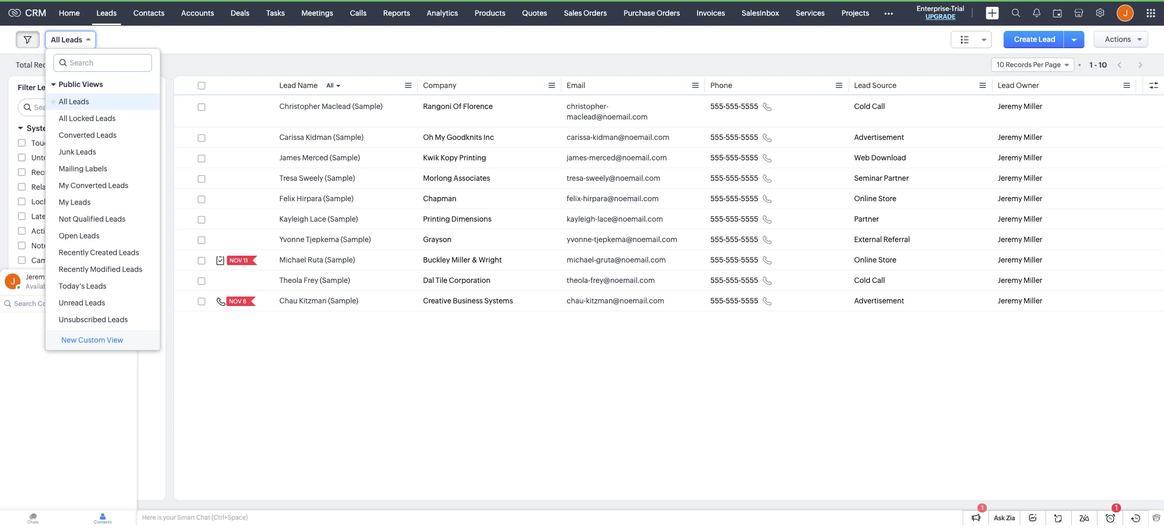 Task type: describe. For each thing, give the bounding box(es) containing it.
online for felix-hirpara@noemail.com
[[854, 194, 877, 203]]

contact
[[69, 350, 97, 359]]

merced
[[302, 154, 328, 162]]

miller for james-merced@noemail.com
[[1024, 154, 1043, 162]]

create menu element
[[980, 0, 1005, 25]]

5555 for tresa-sweely@noemail.com
[[741, 174, 758, 182]]

calendar image
[[1053, 9, 1062, 17]]

here is your smart chat (ctrl+space)
[[142, 514, 248, 522]]

mailing
[[59, 165, 84, 173]]

yvonne-tjepkema@noemail.com
[[567, 235, 677, 244]]

records for total
[[34, 61, 62, 69]]

services
[[796, 9, 825, 17]]

5555 for chau-kitzman@noemail.com
[[741, 297, 758, 305]]

jeremy for theola-frey@noemail.com
[[998, 276, 1022, 285]]

miller for theola-frey@noemail.com
[[1024, 276, 1043, 285]]

james merced (sample)
[[279, 154, 360, 162]]

open leads
[[59, 232, 100, 240]]

products
[[475, 9, 505, 17]]

call for christopher- maclead@noemail.com
[[872, 102, 885, 111]]

referral
[[884, 235, 910, 244]]

lace
[[310, 215, 326, 223]]

leads inside field
[[62, 36, 82, 44]]

buckley
[[423, 256, 450, 264]]

tresa-
[[567, 174, 586, 182]]

records for untouched
[[71, 154, 99, 162]]

morlong associates
[[423, 174, 490, 182]]

not qualified leads option
[[46, 211, 160, 228]]

jeremy for christopher- maclead@noemail.com
[[998, 102, 1022, 111]]

jeremy miller for kayleigh-lace@noemail.com
[[998, 215, 1043, 223]]

business
[[453, 297, 483, 305]]

james-merced@noemail.com
[[567, 154, 667, 162]]

nov 11
[[230, 257, 248, 264]]

leads down my leads option
[[105, 215, 125, 223]]

reports
[[383, 9, 410, 17]]

555-555-5555 for yvonne-tjepkema@noemail.com
[[711, 235, 758, 244]]

jeremy miller for james-merced@noemail.com
[[998, 154, 1043, 162]]

jeremy for carissa-kidman@noemail.com
[[998, 133, 1022, 142]]

quotes link
[[514, 0, 556, 25]]

salesinbox link
[[734, 0, 788, 25]]

2 horizontal spatial 1
[[1115, 504, 1118, 512]]

5555 for theola-frey@noemail.com
[[741, 276, 758, 285]]

carissa-
[[567, 133, 593, 142]]

public views region
[[46, 93, 160, 328]]

crm link
[[8, 7, 46, 18]]

sales orders link
[[556, 0, 615, 25]]

available
[[26, 283, 52, 290]]

555-555-5555 for chau-kitzman@noemail.com
[[711, 297, 758, 305]]

activity
[[47, 497, 73, 505]]

leads up the filters
[[95, 114, 116, 123]]

corporation
[[449, 276, 491, 285]]

tasks link
[[258, 0, 293, 25]]

All Leads field
[[45, 31, 96, 49]]

leads right home
[[97, 9, 117, 17]]

search image
[[1012, 8, 1021, 17]]

miller for chau-kitzman@noemail.com
[[1024, 297, 1043, 305]]

chau kitzman (sample)
[[279, 297, 358, 305]]

0 horizontal spatial action
[[57, 168, 80, 177]]

total
[[16, 61, 32, 69]]

all leads inside option
[[59, 98, 89, 106]]

view
[[107, 336, 123, 344]]

today's
[[59, 282, 85, 290]]

advertisement for chau-kitzman@noemail.com
[[854, 297, 904, 305]]

carissa-kidman@noemail.com link
[[567, 132, 670, 143]]

miller for carissa-kidman@noemail.com
[[1024, 133, 1043, 142]]

kidman
[[306, 133, 332, 142]]

555-555-5555 for tresa-sweely@noemail.com
[[711, 174, 758, 182]]

seminar partner
[[854, 174, 909, 182]]

chau-kitzman@noemail.com
[[567, 297, 664, 305]]

my leads option
[[46, 194, 160, 211]]

unread leads option
[[46, 295, 160, 311]]

michael-
[[567, 256, 596, 264]]

morlong
[[423, 174, 452, 182]]

5555 for michael-gruta@noemail.com
[[741, 256, 758, 264]]

projects
[[842, 9, 869, 17]]

jeremy for tresa-sweely@noemail.com
[[998, 174, 1022, 182]]

kitzman
[[299, 297, 327, 305]]

advertisement for carissa-kidman@noemail.com
[[854, 133, 904, 142]]

felix hirpara (sample)
[[279, 194, 354, 203]]

leads down qualified at the top left of the page
[[79, 232, 100, 240]]

nov for michael
[[230, 257, 242, 264]]

web
[[854, 154, 870, 162]]

smart
[[177, 514, 195, 522]]

miller for tresa-sweely@noemail.com
[[1024, 174, 1043, 182]]

salesinbox
[[742, 9, 779, 17]]

leads down converted leads
[[76, 148, 96, 156]]

miller for felix-hirpara@noemail.com
[[1024, 194, 1043, 203]]

kayleigh
[[279, 215, 309, 223]]

(sample) for theola frey (sample)
[[320, 276, 350, 285]]

(sample) for felix hirpara (sample)
[[323, 194, 354, 203]]

(sample) for michael ruta (sample)
[[325, 256, 355, 264]]

system defined filters
[[27, 124, 111, 133]]

system defined filters button
[[8, 119, 166, 137]]

labels
[[85, 165, 107, 173]]

felix-hirpara@noemail.com
[[567, 194, 659, 203]]

views
[[82, 80, 103, 89]]

(sample) for kayleigh lace (sample)
[[328, 215, 358, 223]]

locked inside option
[[69, 114, 94, 123]]

cold for theola-frey@noemail.com
[[854, 276, 871, 285]]

my converted leads option
[[46, 177, 160, 194]]

tresa-sweely@noemail.com link
[[567, 173, 661, 183]]

Search Contacts text field
[[14, 296, 124, 312]]

invoices
[[697, 9, 725, 17]]

open
[[59, 232, 78, 240]]

1 vertical spatial email
[[54, 212, 72, 221]]

create menu image
[[986, 7, 999, 19]]

projects link
[[833, 0, 878, 25]]

merced@noemail.com
[[589, 154, 667, 162]]

all up system defined filters
[[59, 114, 67, 123]]

5555 for yvonne-tjepkema@noemail.com
[[741, 235, 758, 244]]

1 horizontal spatial email
[[567, 81, 585, 90]]

invoices link
[[688, 0, 734, 25]]

contacts image
[[70, 511, 136, 525]]

jeremy for chau-kitzman@noemail.com
[[998, 297, 1022, 305]]

grayson
[[423, 235, 452, 244]]

(sample) for james merced (sample)
[[330, 154, 360, 162]]

defined
[[56, 124, 86, 133]]

-
[[1095, 61, 1097, 69]]

accounts
[[181, 9, 214, 17]]

junk leads
[[59, 148, 96, 156]]

leads up status
[[70, 198, 91, 207]]

lead for lead name
[[279, 81, 296, 90]]

cold call for theola-frey@noemail.com
[[854, 276, 885, 285]]

yvonne tjepkema (sample) link
[[279, 234, 371, 245]]

records for touched
[[63, 139, 91, 147]]

row group containing christopher maclead (sample)
[[174, 96, 1164, 311]]

analytics link
[[418, 0, 466, 25]]

jeremy miller for felix-hirpara@noemail.com
[[998, 194, 1043, 203]]

enterprise-
[[917, 5, 951, 13]]

miller for christopher- maclead@noemail.com
[[1024, 102, 1043, 111]]

chat
[[196, 514, 210, 522]]

555-555-5555 for theola-frey@noemail.com
[[711, 276, 758, 285]]

james-
[[567, 154, 589, 162]]

carissa kidman (sample) link
[[279, 132, 364, 143]]

orders for purchase orders
[[657, 9, 680, 17]]

leads right created
[[119, 248, 139, 257]]

recently for recently modified leads
[[59, 265, 89, 274]]

converted for converted leads
[[59, 131, 95, 139]]

0 vertical spatial my
[[435, 133, 445, 142]]

latest
[[31, 212, 52, 221]]

tresa sweely (sample) link
[[279, 173, 355, 183]]

jeremy miller for yvonne-tjepkema@noemail.com
[[998, 235, 1043, 244]]

mailing labels option
[[46, 160, 160, 177]]

theola-frey@noemail.com link
[[567, 275, 655, 286]]

recently for recently created leads
[[59, 248, 89, 257]]

recently created leads option
[[46, 244, 160, 261]]

miller for yvonne-tjepkema@noemail.com
[[1024, 235, 1043, 244]]

tresa-sweely@noemail.com
[[567, 174, 661, 182]]

555-555-5555 for james-merced@noemail.com
[[711, 154, 758, 162]]

purchase orders
[[624, 9, 680, 17]]

(ctrl+space)
[[212, 514, 248, 522]]

is
[[157, 514, 162, 522]]

jeremy miller for theola-frey@noemail.com
[[998, 276, 1043, 285]]

signals image
[[1033, 8, 1041, 17]]

miller for michael-gruta@noemail.com
[[1024, 256, 1043, 264]]

recently created leads
[[59, 248, 139, 257]]

0 vertical spatial partner
[[884, 174, 909, 182]]

meetings link
[[293, 0, 342, 25]]

yvonne-
[[567, 235, 594, 244]]

lead inside button
[[1039, 35, 1056, 44]]

michael
[[279, 256, 306, 264]]

tjepkema@noemail.com
[[594, 235, 677, 244]]

orders for sales orders
[[584, 9, 607, 17]]

jeremy for felix-hirpara@noemail.com
[[998, 194, 1022, 203]]

(sample) for carissa kidman (sample)
[[333, 133, 364, 142]]

purchase
[[624, 9, 655, 17]]

store for michael-gruta@noemail.com
[[878, 256, 897, 264]]

created
[[90, 248, 117, 257]]

555-555-5555 for felix-hirpara@noemail.com
[[711, 194, 758, 203]]

page
[[1045, 61, 1061, 69]]

lead owner
[[998, 81, 1039, 90]]

converted for converted account
[[31, 335, 68, 344]]

filter for filter leads by
[[18, 83, 36, 92]]

account
[[69, 335, 98, 344]]

lead for lead source
[[854, 81, 871, 90]]

converted leads option
[[46, 127, 160, 144]]



Task type: vqa. For each thing, say whether or not it's contained in the screenshot.


Task type: locate. For each thing, give the bounding box(es) containing it.
recently
[[59, 248, 89, 257], [59, 265, 89, 274]]

0 horizontal spatial email
[[54, 212, 72, 221]]

call down external referral on the right of page
[[872, 276, 885, 285]]

carissa kidman (sample)
[[279, 133, 364, 142]]

0 vertical spatial cold call
[[854, 102, 885, 111]]

Search text field
[[18, 99, 157, 116]]

cold
[[854, 102, 871, 111], [854, 276, 871, 285]]

system
[[27, 124, 55, 133]]

filter
[[18, 83, 36, 92], [27, 276, 46, 285]]

(sample) for chau kitzman (sample)
[[328, 297, 358, 305]]

jeremy miller for tresa-sweely@noemail.com
[[998, 174, 1043, 182]]

0 vertical spatial all leads
[[51, 36, 82, 44]]

records left per
[[1006, 61, 1032, 69]]

untouched records
[[31, 154, 99, 162]]

5 555-555-5555 from the top
[[711, 194, 758, 203]]

nov inside 'nov 8' link
[[229, 298, 242, 305]]

recently modified leads option
[[46, 261, 160, 278]]

1 store from the top
[[878, 194, 897, 203]]

(sample) right tjepkema
[[341, 235, 371, 244]]

jeremy miller for carissa-kidman@noemail.com
[[998, 133, 1043, 142]]

555-
[[711, 102, 726, 111], [726, 102, 741, 111], [711, 133, 726, 142], [726, 133, 741, 142], [711, 154, 726, 162], [726, 154, 741, 162], [711, 174, 726, 182], [726, 174, 741, 182], [711, 194, 726, 203], [726, 194, 741, 203], [711, 215, 726, 223], [726, 215, 741, 223], [711, 235, 726, 244], [726, 235, 741, 244], [711, 256, 726, 264], [726, 256, 741, 264], [711, 276, 726, 285], [726, 276, 741, 285], [711, 297, 726, 305], [726, 297, 741, 305]]

action up related records action
[[57, 168, 80, 177]]

converted inside option
[[59, 131, 95, 139]]

1 vertical spatial advertisement
[[854, 297, 904, 305]]

8 5555 from the top
[[741, 256, 758, 264]]

converted inside option
[[70, 181, 107, 190]]

10 inside 10 records per page field
[[997, 61, 1004, 69]]

store for felix-hirpara@noemail.com
[[878, 194, 897, 203]]

10 records per page
[[997, 61, 1061, 69]]

partner down download
[[884, 174, 909, 182]]

jeremy miller for michael-gruta@noemail.com
[[998, 256, 1043, 264]]

hirpara
[[297, 194, 322, 203]]

records for related
[[59, 183, 87, 191]]

1 horizontal spatial action
[[88, 183, 111, 191]]

all down by
[[59, 98, 67, 106]]

Other Modules field
[[878, 4, 900, 21]]

filter down the total
[[18, 83, 36, 92]]

10 right -
[[1099, 61, 1107, 69]]

tresa
[[279, 174, 297, 182]]

5555 for carissa-kidman@noemail.com
[[741, 133, 758, 142]]

2 cold from the top
[[854, 276, 871, 285]]

(sample) right frey
[[320, 276, 350, 285]]

0 vertical spatial company
[[423, 81, 456, 90]]

my converted leads
[[59, 181, 128, 190]]

my for my converted leads
[[59, 181, 69, 190]]

1 horizontal spatial 10
[[997, 61, 1004, 69]]

jeremy for james-merced@noemail.com
[[998, 154, 1022, 162]]

4 5555 from the top
[[741, 174, 758, 182]]

leads down "recently modified leads"
[[86, 282, 106, 290]]

jeremy for michael-gruta@noemail.com
[[998, 256, 1022, 264]]

online store for gruta@noemail.com
[[854, 256, 897, 264]]

1 cold from the top
[[854, 102, 871, 111]]

1 cold call from the top
[[854, 102, 885, 111]]

0 horizontal spatial 1
[[981, 505, 984, 511]]

nov 8
[[229, 298, 246, 305]]

(sample) right lace
[[328, 215, 358, 223]]

0 vertical spatial online
[[854, 194, 877, 203]]

555-555-5555 for michael-gruta@noemail.com
[[711, 256, 758, 264]]

(sample) for yvonne tjepkema (sample)
[[341, 235, 371, 244]]

1 vertical spatial printing
[[423, 215, 450, 223]]

10 up lead owner
[[997, 61, 1004, 69]]

converted down the mailing labels
[[70, 181, 107, 190]]

records up junk leads
[[63, 139, 91, 147]]

0 vertical spatial filter
[[18, 83, 36, 92]]

0 vertical spatial call
[[872, 102, 885, 111]]

0 horizontal spatial orders
[[584, 9, 607, 17]]

all inside field
[[51, 36, 60, 44]]

sweely
[[299, 174, 323, 182]]

1 horizontal spatial locked
[[69, 114, 94, 123]]

touched
[[31, 139, 61, 147]]

(sample) right kidman
[[333, 133, 364, 142]]

Search text field
[[54, 55, 151, 71]]

online store down the seminar partner
[[854, 194, 897, 203]]

0 horizontal spatial printing
[[423, 215, 450, 223]]

1 vertical spatial recently
[[59, 265, 89, 274]]

leads up the view
[[108, 316, 128, 324]]

call down lead source
[[872, 102, 885, 111]]

zia
[[1006, 515, 1015, 522]]

trial
[[951, 5, 965, 13]]

6 555-555-5555 from the top
[[711, 215, 758, 223]]

online store for hirpara@noemail.com
[[854, 194, 897, 203]]

records for 10
[[1006, 61, 1032, 69]]

0 vertical spatial recently
[[59, 248, 89, 257]]

1 vertical spatial store
[[878, 256, 897, 264]]

all leads down 'home' link
[[51, 36, 82, 44]]

records up the my leads
[[59, 183, 87, 191]]

555-555-5555 for kayleigh-lace@noemail.com
[[711, 215, 758, 223]]

james merced (sample) link
[[279, 153, 360, 163]]

company up 'rangoni' at left
[[423, 81, 456, 90]]

all leads inside field
[[51, 36, 82, 44]]

analytics
[[427, 9, 458, 17]]

0 vertical spatial advertisement
[[854, 133, 904, 142]]

0 vertical spatial store
[[878, 194, 897, 203]]

my right oh
[[435, 133, 445, 142]]

leads right the modified
[[122, 265, 142, 274]]

my for my leads
[[59, 198, 69, 207]]

oh
[[423, 133, 433, 142]]

1 vertical spatial partner
[[854, 215, 879, 223]]

4 555-555-5555 from the top
[[711, 174, 758, 182]]

by
[[60, 83, 68, 92]]

jeremy for yvonne-tjepkema@noemail.com
[[998, 235, 1022, 244]]

sales
[[564, 9, 582, 17]]

3 555-555-5555 from the top
[[711, 154, 758, 162]]

printing up the grayson
[[423, 215, 450, 223]]

0 vertical spatial locked
[[69, 114, 94, 123]]

10 555-555-5555 from the top
[[711, 297, 758, 305]]

status
[[74, 212, 95, 221]]

leads down mailing labels option
[[108, 181, 128, 190]]

web download
[[854, 154, 906, 162]]

records inside field
[[1006, 61, 1032, 69]]

online store down external referral on the right of page
[[854, 256, 897, 264]]

city
[[31, 306, 45, 315]]

deals link
[[222, 0, 258, 25]]

locked down related
[[31, 198, 57, 206]]

navigation
[[1112, 57, 1149, 72]]

1 online from the top
[[854, 194, 877, 203]]

lead left name
[[279, 81, 296, 90]]

contacts
[[133, 9, 165, 17]]

company down city
[[31, 321, 65, 329]]

1 vertical spatial filter
[[27, 276, 46, 285]]

10 5555 from the top
[[741, 297, 758, 305]]

my leads
[[59, 198, 91, 207]]

here
[[142, 514, 156, 522]]

all leads option
[[46, 93, 160, 110]]

leads left by
[[37, 83, 58, 92]]

lead left 'source'
[[854, 81, 871, 90]]

cold call down external
[[854, 276, 885, 285]]

nov inside nov 11 link
[[230, 257, 242, 264]]

0 vertical spatial email
[[567, 81, 585, 90]]

contacts link
[[125, 0, 173, 25]]

0 horizontal spatial locked
[[31, 198, 57, 206]]

locked up defined
[[69, 114, 94, 123]]

10 for total records 10
[[63, 61, 71, 69]]

nov left 11
[[230, 257, 242, 264]]

action up my leads option
[[88, 183, 111, 191]]

1 horizontal spatial orders
[[657, 9, 680, 17]]

1 vertical spatial all leads
[[59, 98, 89, 106]]

10 up public
[[63, 61, 71, 69]]

2 555-555-5555 from the top
[[711, 133, 758, 142]]

felix-hirpara@noemail.com link
[[567, 193, 659, 204]]

row group
[[174, 96, 1164, 311]]

online for michael-gruta@noemail.com
[[854, 256, 877, 264]]

1 vertical spatial locked
[[31, 198, 57, 206]]

555-555-5555
[[711, 102, 758, 111], [711, 133, 758, 142], [711, 154, 758, 162], [711, 174, 758, 182], [711, 194, 758, 203], [711, 215, 758, 223], [711, 235, 758, 244], [711, 256, 758, 264], [711, 276, 758, 285], [711, 297, 758, 305]]

cold down external
[[854, 276, 871, 285]]

mailing labels
[[59, 165, 107, 173]]

cold down lead source
[[854, 102, 871, 111]]

cold for christopher- maclead@noemail.com
[[854, 102, 871, 111]]

tile
[[436, 276, 448, 285]]

0 horizontal spatial partner
[[854, 215, 879, 223]]

campaigns
[[31, 256, 70, 265]]

my down record action
[[59, 181, 69, 190]]

(sample) right maclead
[[352, 102, 383, 111]]

call for theola-frey@noemail.com
[[872, 276, 885, 285]]

0 vertical spatial action
[[57, 168, 80, 177]]

2 store from the top
[[878, 256, 897, 264]]

1 horizontal spatial printing
[[459, 154, 486, 162]]

dimensions
[[452, 215, 492, 223]]

1 vertical spatial my
[[59, 181, 69, 190]]

ruta
[[308, 256, 323, 264]]

leads up the unsubscribed leads
[[85, 299, 105, 307]]

2 vertical spatial my
[[59, 198, 69, 207]]

associates
[[454, 174, 490, 182]]

action
[[57, 168, 80, 177], [88, 183, 111, 191]]

1 vertical spatial nov
[[229, 298, 242, 305]]

1 online store from the top
[[854, 194, 897, 203]]

converted up junk leads
[[59, 131, 95, 139]]

christopher- maclead@noemail.com link
[[567, 101, 690, 122]]

qualified
[[73, 215, 104, 223]]

1 orders from the left
[[584, 9, 607, 17]]

orders right purchase
[[657, 9, 680, 17]]

cold call down lead source
[[854, 102, 885, 111]]

nov for chau
[[229, 298, 242, 305]]

2 advertisement from the top
[[854, 297, 904, 305]]

name
[[298, 81, 318, 90]]

jeremy for kayleigh-lace@noemail.com
[[998, 215, 1022, 223]]

5 5555 from the top
[[741, 194, 758, 203]]

1 horizontal spatial company
[[423, 81, 456, 90]]

7 555-555-5555 from the top
[[711, 235, 758, 244]]

1 call from the top
[[872, 102, 885, 111]]

converted for converted contact
[[31, 350, 68, 359]]

1 vertical spatial cold
[[854, 276, 871, 285]]

my up the latest email status
[[59, 198, 69, 207]]

public views button
[[46, 75, 160, 93]]

(sample) down james merced (sample)
[[325, 174, 355, 182]]

3 5555 from the top
[[741, 154, 758, 162]]

converted down the converted account
[[31, 350, 68, 359]]

cold call for christopher- maclead@noemail.com
[[854, 102, 885, 111]]

1 advertisement from the top
[[854, 133, 904, 142]]

2 call from the top
[[872, 276, 885, 285]]

2 horizontal spatial 10
[[1099, 61, 1107, 69]]

0 vertical spatial nov
[[230, 257, 242, 264]]

converted up converted contact
[[31, 335, 68, 344]]

online down external
[[854, 256, 877, 264]]

deals
[[231, 9, 249, 17]]

filter left by
[[27, 276, 46, 285]]

jeremy
[[998, 102, 1022, 111], [998, 133, 1022, 142], [998, 154, 1022, 162], [998, 174, 1022, 182], [998, 194, 1022, 203], [998, 215, 1022, 223], [998, 235, 1022, 244], [998, 256, 1022, 264], [26, 273, 48, 281], [998, 276, 1022, 285], [998, 297, 1022, 305]]

(sample) for christopher maclead (sample)
[[352, 102, 383, 111]]

download
[[871, 154, 906, 162]]

1 horizontal spatial 1
[[1090, 61, 1093, 69]]

carissa-kidman@noemail.com
[[567, 133, 670, 142]]

8
[[243, 298, 246, 305]]

None field
[[951, 31, 992, 48]]

inc
[[484, 133, 494, 142]]

jeremy miller for chau-kitzman@noemail.com
[[998, 297, 1043, 305]]

leads down public views
[[69, 98, 89, 106]]

chats image
[[0, 511, 66, 525]]

christopher maclead (sample)
[[279, 102, 383, 111]]

gruta@noemail.com
[[596, 256, 666, 264]]

9 5555 from the top
[[741, 276, 758, 285]]

email down the my leads
[[54, 212, 72, 221]]

michael-gruta@noemail.com
[[567, 256, 666, 264]]

all up total records 10
[[51, 36, 60, 44]]

profile image
[[1117, 4, 1134, 21]]

(sample) up kayleigh lace (sample)
[[323, 194, 354, 203]]

lead right create
[[1039, 35, 1056, 44]]

all locked leads
[[59, 114, 116, 123]]

9 555-555-5555 from the top
[[711, 276, 758, 285]]

6 5555 from the top
[[741, 215, 758, 223]]

services link
[[788, 0, 833, 25]]

kidman@noemail.com
[[593, 133, 670, 142]]

lead left 'owner'
[[998, 81, 1015, 90]]

jeremy miller for christopher- maclead@noemail.com
[[998, 102, 1043, 111]]

yvonne tjepkema (sample)
[[279, 235, 371, 244]]

(sample) for tresa sweely (sample)
[[325, 174, 355, 182]]

10 inside total records 10
[[63, 61, 71, 69]]

555-555-5555 for carissa-kidman@noemail.com
[[711, 133, 758, 142]]

christopher-
[[567, 102, 609, 111]]

0 vertical spatial cold
[[854, 102, 871, 111]]

2 orders from the left
[[657, 9, 680, 17]]

online down seminar
[[854, 194, 877, 203]]

1 5555 from the top
[[741, 102, 758, 111]]

calls link
[[342, 0, 375, 25]]

2 online store from the top
[[854, 256, 897, 264]]

leads down 'all locked leads' option on the top left of page
[[96, 131, 117, 139]]

creative business systems
[[423, 297, 513, 305]]

2 recently from the top
[[59, 265, 89, 274]]

0 vertical spatial online store
[[854, 194, 897, 203]]

revenue
[[57, 291, 87, 300]]

size image
[[961, 35, 969, 45]]

email up "christopher-" at the top of the page
[[567, 81, 585, 90]]

555-555-5555 for christopher- maclead@noemail.com
[[711, 102, 758, 111]]

1 vertical spatial company
[[31, 321, 65, 329]]

miller for kayleigh-lace@noemail.com
[[1024, 215, 1043, 223]]

filter for filter by fields
[[27, 276, 46, 285]]

new custom view link
[[46, 331, 160, 350]]

1 horizontal spatial partner
[[884, 174, 909, 182]]

partner up external
[[854, 215, 879, 223]]

dal tile corporation
[[423, 276, 491, 285]]

not qualified leads
[[59, 215, 125, 223]]

0 horizontal spatial company
[[31, 321, 65, 329]]

1 vertical spatial online
[[854, 256, 877, 264]]

store
[[878, 194, 897, 203], [878, 256, 897, 264]]

christopher maclead (sample) link
[[279, 101, 383, 112]]

all up christopher maclead (sample)
[[327, 82, 334, 89]]

home
[[59, 9, 80, 17]]

store down external referral on the right of page
[[878, 256, 897, 264]]

(sample) right merced
[[330, 154, 360, 162]]

2 5555 from the top
[[741, 133, 758, 142]]

kayleigh-
[[567, 215, 598, 223]]

profile element
[[1111, 0, 1140, 25]]

recently down open
[[59, 248, 89, 257]]

signals element
[[1027, 0, 1047, 26]]

1 vertical spatial action
[[88, 183, 111, 191]]

all locked leads option
[[46, 110, 160, 127]]

orders right sales
[[584, 9, 607, 17]]

(sample) right ruta
[[325, 256, 355, 264]]

records up the mailing labels
[[71, 154, 99, 162]]

search element
[[1005, 0, 1027, 26]]

5555 for james-merced@noemail.com
[[741, 154, 758, 162]]

felix
[[279, 194, 295, 203]]

unread leads
[[59, 299, 105, 307]]

all leads down by
[[59, 98, 89, 106]]

filter inside dropdown button
[[27, 276, 46, 285]]

systems
[[484, 297, 513, 305]]

lead for lead owner
[[998, 81, 1015, 90]]

crm
[[25, 7, 46, 18]]

1 vertical spatial call
[[872, 276, 885, 285]]

10 Records Per Page field
[[991, 58, 1075, 72]]

5555 for kayleigh-lace@noemail.com
[[741, 215, 758, 223]]

1 vertical spatial online store
[[854, 256, 897, 264]]

unsubscribed leads
[[59, 316, 128, 324]]

nov 11 link
[[227, 256, 249, 265]]

store down the seminar partner
[[878, 194, 897, 203]]

8 555-555-5555 from the top
[[711, 256, 758, 264]]

printing up 'associates'
[[459, 154, 486, 162]]

(sample) right kitzman
[[328, 297, 358, 305]]

0 horizontal spatial 10
[[63, 61, 71, 69]]

7 5555 from the top
[[741, 235, 758, 244]]

junk
[[59, 148, 74, 156]]

oh my goodknits inc
[[423, 133, 494, 142]]

create lead button
[[1004, 31, 1066, 48]]

1 vertical spatial cold call
[[854, 276, 885, 285]]

junk leads option
[[46, 144, 160, 160]]

5555 for felix-hirpara@noemail.com
[[741, 194, 758, 203]]

converted account
[[31, 335, 98, 344]]

felix-
[[567, 194, 583, 203]]

filters
[[88, 124, 111, 133]]

leads down home
[[62, 36, 82, 44]]

0 vertical spatial printing
[[459, 154, 486, 162]]

2 online from the top
[[854, 256, 877, 264]]

10 for 1 - 10
[[1099, 61, 1107, 69]]

1 recently from the top
[[59, 248, 89, 257]]

nov left 8
[[229, 298, 242, 305]]

recently up fields on the bottom left of the page
[[59, 265, 89, 274]]

5555 for christopher- maclead@noemail.com
[[741, 102, 758, 111]]

actions
[[1105, 35, 1131, 44]]

1 555-555-5555 from the top
[[711, 102, 758, 111]]

my
[[435, 133, 445, 142], [59, 181, 69, 190], [59, 198, 69, 207]]

(sample)
[[352, 102, 383, 111], [333, 133, 364, 142], [330, 154, 360, 162], [325, 174, 355, 182], [323, 194, 354, 203], [328, 215, 358, 223], [341, 235, 371, 244], [325, 256, 355, 264], [320, 276, 350, 285], [328, 297, 358, 305]]

records up filter leads by at the top left of the page
[[34, 61, 62, 69]]

2 cold call from the top
[[854, 276, 885, 285]]



